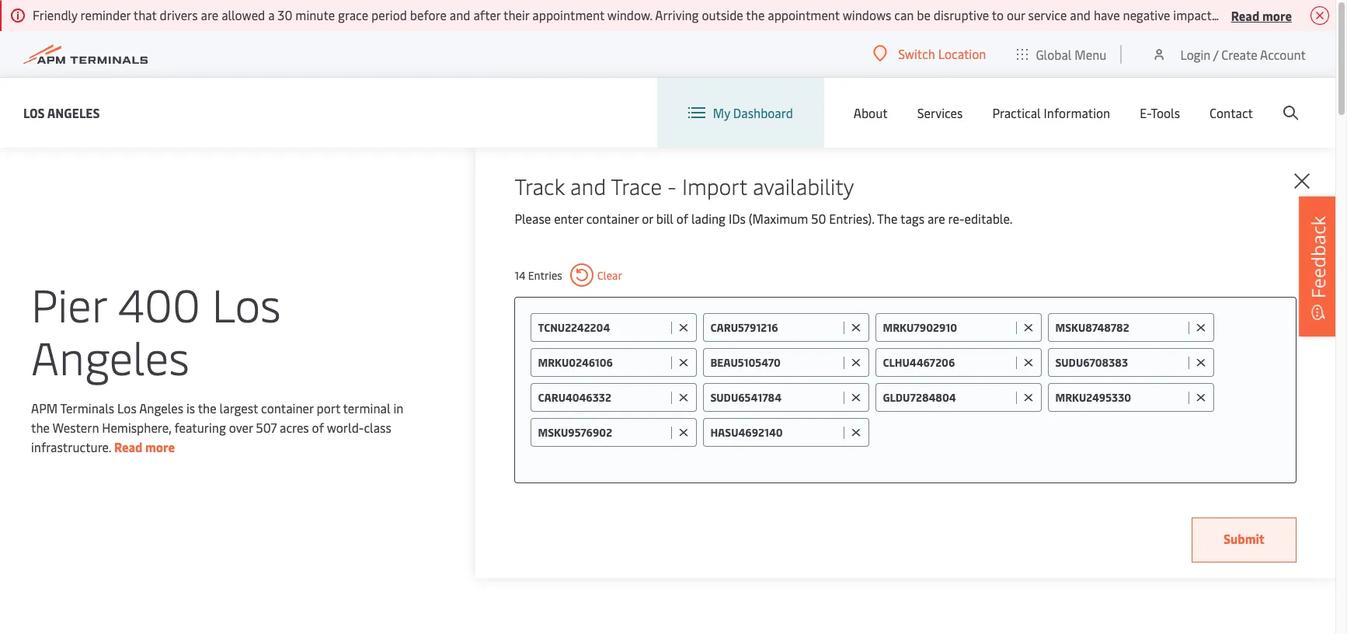 Task type: describe. For each thing, give the bounding box(es) containing it.
angeles for terminals
[[139, 399, 183, 416]]

entries).
[[829, 210, 875, 227]]

largest
[[220, 399, 258, 416]]

who
[[1279, 6, 1303, 23]]

arriving
[[655, 6, 699, 23]]

enter
[[554, 210, 583, 227]]

feedback button
[[1299, 196, 1338, 336]]

or
[[642, 210, 653, 227]]

400
[[118, 272, 200, 334]]

read more button
[[1231, 5, 1292, 25]]

windows
[[843, 6, 892, 23]]

terminal
[[343, 399, 391, 416]]

impacts
[[1174, 6, 1218, 23]]

la secondary image
[[79, 396, 351, 629]]

class
[[364, 418, 391, 436]]

account
[[1260, 45, 1306, 63]]

practical information
[[993, 104, 1111, 121]]

submit button
[[1192, 518, 1297, 563]]

please
[[515, 210, 551, 227]]

about
[[854, 104, 888, 121]]

entries
[[528, 268, 562, 282]]

apm terminals los angeles is the largest container port terminal in the western hemisphere, featuring over 507 acres of world-class infrastructure.
[[31, 399, 404, 455]]

los for 400
[[212, 272, 281, 334]]

507
[[256, 418, 277, 436]]

e-tools button
[[1140, 78, 1180, 148]]

(maximum
[[749, 210, 808, 227]]

trace
[[611, 171, 662, 200]]

their
[[504, 6, 529, 23]]

terminals
[[60, 399, 114, 416]]

14
[[515, 268, 526, 282]]

2 horizontal spatial the
[[746, 6, 765, 23]]

global menu button
[[1002, 31, 1122, 77]]

1 horizontal spatial container
[[586, 210, 639, 227]]

0 horizontal spatial the
[[31, 418, 50, 436]]

grace
[[338, 6, 368, 23]]

bill
[[656, 210, 674, 227]]

login
[[1181, 45, 1211, 63]]

re-
[[948, 210, 965, 227]]

read for 'read more' button
[[1231, 7, 1260, 24]]

my dashboard
[[713, 104, 793, 121]]

o
[[1340, 6, 1347, 23]]

practical
[[993, 104, 1041, 121]]

1 vertical spatial are
[[928, 210, 945, 227]]

to
[[992, 6, 1004, 23]]

clear button
[[570, 263, 622, 287]]

2 horizontal spatial and
[[1070, 6, 1091, 23]]

negative
[[1123, 6, 1171, 23]]

1 appointment from the left
[[533, 6, 605, 23]]

create
[[1222, 45, 1258, 63]]

more for read more "link"
[[145, 438, 175, 455]]

period
[[371, 6, 407, 23]]

services button
[[917, 78, 963, 148]]

a
[[268, 6, 275, 23]]

track and trace - import availability
[[515, 171, 854, 200]]

port
[[317, 399, 340, 416]]

practical information button
[[993, 78, 1111, 148]]

close alert image
[[1311, 6, 1330, 25]]

editable.
[[965, 210, 1013, 227]]

allowed
[[222, 6, 265, 23]]

before
[[410, 6, 447, 23]]

the
[[877, 210, 898, 227]]

e-tools
[[1140, 104, 1180, 121]]

can
[[895, 6, 914, 23]]

acres
[[280, 418, 309, 436]]

contact button
[[1210, 78, 1253, 148]]

apm
[[31, 399, 58, 416]]

western
[[52, 418, 99, 436]]

dashboard
[[733, 104, 793, 121]]

pier 400 los angeles
[[31, 272, 281, 387]]

track
[[515, 171, 565, 200]]

read more for 'read more' button
[[1231, 7, 1292, 24]]

0 vertical spatial are
[[201, 6, 219, 23]]

1 horizontal spatial and
[[570, 171, 606, 200]]

angeles for 400
[[31, 325, 189, 387]]

arrive
[[1306, 6, 1337, 23]]

ids
[[729, 210, 746, 227]]

friendly
[[33, 6, 77, 23]]



Task type: locate. For each thing, give the bounding box(es) containing it.
tags
[[901, 210, 925, 227]]

feedback
[[1305, 216, 1331, 298]]

0 vertical spatial read
[[1231, 7, 1260, 24]]

1 vertical spatial more
[[145, 438, 175, 455]]

import
[[682, 171, 747, 200]]

more for 'read more' button
[[1263, 7, 1292, 24]]

reminder
[[81, 6, 131, 23]]

after
[[474, 6, 501, 23]]

services
[[917, 104, 963, 121]]

and up enter
[[570, 171, 606, 200]]

0 vertical spatial more
[[1263, 7, 1292, 24]]

1 vertical spatial of
[[312, 418, 324, 436]]

hemisphere,
[[102, 418, 171, 436]]

1 horizontal spatial los
[[117, 399, 137, 416]]

1 horizontal spatial drivers
[[1238, 6, 1276, 23]]

0 vertical spatial of
[[677, 210, 689, 227]]

angeles inside the apm terminals los angeles is the largest container port terminal in the western hemisphere, featuring over 507 acres of world-class infrastructure.
[[139, 399, 183, 416]]

0 vertical spatial container
[[586, 210, 639, 227]]

1 horizontal spatial appointment
[[768, 6, 840, 23]]

and left have
[[1070, 6, 1091, 23]]

0 vertical spatial the
[[746, 6, 765, 23]]

read down hemisphere,
[[114, 438, 143, 455]]

0 horizontal spatial are
[[201, 6, 219, 23]]

30
[[278, 6, 292, 23]]

los
[[23, 104, 45, 121], [212, 272, 281, 334], [117, 399, 137, 416]]

switch location
[[898, 45, 986, 62]]

container left or at top left
[[586, 210, 639, 227]]

Type or paste your IDs here text field
[[876, 418, 1281, 446]]

menu
[[1075, 45, 1107, 63]]

0 horizontal spatial drivers
[[160, 6, 198, 23]]

0 horizontal spatial los
[[23, 104, 45, 121]]

1 horizontal spatial are
[[928, 210, 945, 227]]

1 horizontal spatial read
[[1231, 7, 1260, 24]]

and left after
[[450, 6, 471, 23]]

please enter container or bill of lading ids (maximum 50 entries). the tags are re-editable.
[[515, 210, 1013, 227]]

the right outside
[[746, 6, 765, 23]]

more
[[1263, 7, 1292, 24], [145, 438, 175, 455]]

los inside pier 400 los angeles
[[212, 272, 281, 334]]

window.
[[607, 6, 653, 23]]

0 horizontal spatial of
[[312, 418, 324, 436]]

featuring
[[174, 418, 226, 436]]

on
[[1221, 6, 1235, 23]]

2 drivers from the left
[[1238, 6, 1276, 23]]

lading
[[692, 210, 726, 227]]

read inside button
[[1231, 7, 1260, 24]]

are left re-
[[928, 210, 945, 227]]

submit
[[1224, 530, 1265, 547]]

/
[[1214, 45, 1219, 63]]

pier
[[31, 272, 107, 334]]

have
[[1094, 6, 1120, 23]]

0 horizontal spatial and
[[450, 6, 471, 23]]

information
[[1044, 104, 1111, 121]]

Entered ID text field
[[538, 320, 668, 335], [711, 320, 840, 335], [1056, 320, 1185, 335], [538, 355, 668, 370], [711, 390, 840, 405], [538, 425, 668, 440], [711, 425, 840, 440]]

switch
[[898, 45, 935, 62]]

in
[[394, 399, 404, 416]]

los angeles link
[[23, 103, 100, 122]]

los angeles
[[23, 104, 100, 121]]

read more for read more "link"
[[114, 438, 175, 455]]

read more
[[1231, 7, 1292, 24], [114, 438, 175, 455]]

infrastructure.
[[31, 438, 111, 455]]

read more up login / create account
[[1231, 7, 1292, 24]]

outside
[[702, 6, 743, 23]]

-
[[668, 171, 677, 200]]

1 vertical spatial container
[[261, 399, 314, 416]]

the down the apm
[[31, 418, 50, 436]]

drivers right on
[[1238, 6, 1276, 23]]

is
[[186, 399, 195, 416]]

login / create account
[[1181, 45, 1306, 63]]

read up login / create account
[[1231, 7, 1260, 24]]

los for terminals
[[117, 399, 137, 416]]

that
[[133, 6, 157, 23]]

more up account
[[1263, 7, 1292, 24]]

about button
[[854, 78, 888, 148]]

1 drivers from the left
[[160, 6, 198, 23]]

the right is
[[198, 399, 217, 416]]

2 horizontal spatial los
[[212, 272, 281, 334]]

Entered ID text field
[[883, 320, 1013, 335], [711, 355, 840, 370], [883, 355, 1013, 370], [1056, 355, 1185, 370], [538, 390, 668, 405], [883, 390, 1013, 405], [1056, 390, 1185, 405]]

e-
[[1140, 104, 1151, 121]]

0 horizontal spatial more
[[145, 438, 175, 455]]

1 horizontal spatial of
[[677, 210, 689, 227]]

and
[[450, 6, 471, 23], [1070, 6, 1091, 23], [570, 171, 606, 200]]

appointment
[[533, 6, 605, 23], [768, 6, 840, 23]]

minute
[[296, 6, 335, 23]]

0 vertical spatial read more
[[1231, 7, 1292, 24]]

are
[[201, 6, 219, 23], [928, 210, 945, 227]]

read more link
[[114, 438, 175, 455]]

tools
[[1151, 104, 1180, 121]]

contact
[[1210, 104, 1253, 121]]

container
[[586, 210, 639, 227], [261, 399, 314, 416]]

be
[[917, 6, 931, 23]]

drivers right 'that'
[[160, 6, 198, 23]]

of right bill
[[677, 210, 689, 227]]

container inside the apm terminals los angeles is the largest container port terminal in the western hemisphere, featuring over 507 acres of world-class infrastructure.
[[261, 399, 314, 416]]

over
[[229, 418, 253, 436]]

angeles
[[47, 104, 100, 121], [31, 325, 189, 387], [139, 399, 183, 416]]

read
[[1231, 7, 1260, 24], [114, 438, 143, 455]]

1 horizontal spatial the
[[198, 399, 217, 416]]

more down hemisphere,
[[145, 438, 175, 455]]

more inside button
[[1263, 7, 1292, 24]]

1 horizontal spatial read more
[[1231, 7, 1292, 24]]

14 entries
[[515, 268, 562, 282]]

1 vertical spatial los
[[212, 272, 281, 334]]

read for read more "link"
[[114, 438, 143, 455]]

my
[[713, 104, 730, 121]]

1 vertical spatial read more
[[114, 438, 175, 455]]

drivers
[[160, 6, 198, 23], [1238, 6, 1276, 23]]

2 vertical spatial angeles
[[139, 399, 183, 416]]

global
[[1036, 45, 1072, 63]]

our
[[1007, 6, 1025, 23]]

of
[[677, 210, 689, 227], [312, 418, 324, 436]]

0 vertical spatial los
[[23, 104, 45, 121]]

1 vertical spatial the
[[198, 399, 217, 416]]

global menu
[[1036, 45, 1107, 63]]

read more down hemisphere,
[[114, 438, 175, 455]]

0 vertical spatial angeles
[[47, 104, 100, 121]]

of inside the apm terminals los angeles is the largest container port terminal in the western hemisphere, featuring over 507 acres of world-class infrastructure.
[[312, 418, 324, 436]]

1 horizontal spatial more
[[1263, 7, 1292, 24]]

clear
[[597, 268, 622, 282]]

0 horizontal spatial container
[[261, 399, 314, 416]]

appointment right their
[[533, 6, 605, 23]]

service
[[1029, 6, 1067, 23]]

the
[[746, 6, 765, 23], [198, 399, 217, 416], [31, 418, 50, 436]]

world-
[[327, 418, 364, 436]]

1 vertical spatial read
[[114, 438, 143, 455]]

angeles inside pier 400 los angeles
[[31, 325, 189, 387]]

2 vertical spatial los
[[117, 399, 137, 416]]

container up acres
[[261, 399, 314, 416]]

0 horizontal spatial appointment
[[533, 6, 605, 23]]

location
[[938, 45, 986, 62]]

are left allowed
[[201, 6, 219, 23]]

50
[[811, 210, 826, 227]]

availability
[[753, 171, 854, 200]]

los inside the apm terminals los angeles is the largest container port terminal in the western hemisphere, featuring over 507 acres of world-class infrastructure.
[[117, 399, 137, 416]]

2 appointment from the left
[[768, 6, 840, 23]]

login / create account link
[[1152, 31, 1306, 77]]

disruptive
[[934, 6, 989, 23]]

appointment left windows
[[768, 6, 840, 23]]

of down port
[[312, 418, 324, 436]]

0 horizontal spatial read
[[114, 438, 143, 455]]

0 horizontal spatial read more
[[114, 438, 175, 455]]

2 vertical spatial the
[[31, 418, 50, 436]]

1 vertical spatial angeles
[[31, 325, 189, 387]]



Task type: vqa. For each thing, say whether or not it's contained in the screenshot.
"FIND AN APM TERMINALS FACILITY" on the top of page
no



